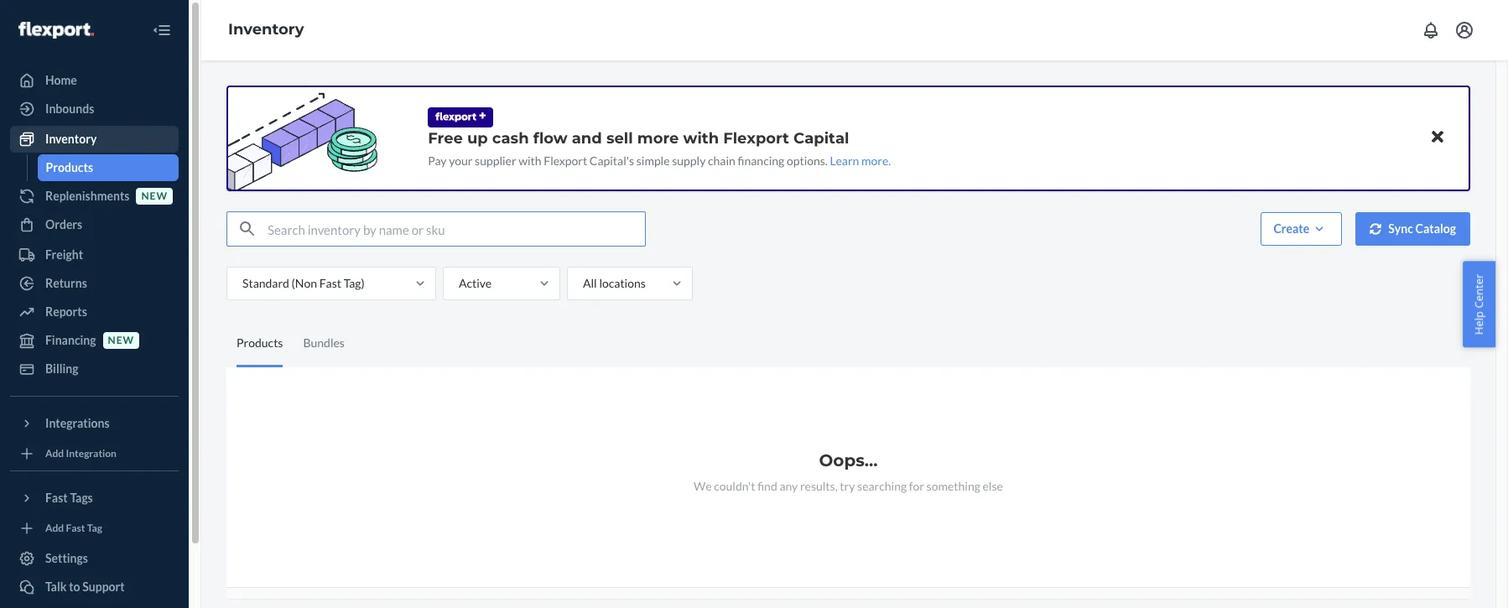 Task type: describe. For each thing, give the bounding box(es) containing it.
financing
[[45, 333, 96, 347]]

create
[[1274, 222, 1310, 236]]

supplier
[[475, 154, 517, 168]]

create button
[[1262, 212, 1343, 246]]

free up cash flow and sell more with flexport capital pay your supplier with flexport capital's simple supply chain financing options. learn more .
[[428, 129, 892, 168]]

tags
[[70, 491, 93, 505]]

sync catalog button
[[1356, 212, 1471, 246]]

capital
[[794, 129, 850, 148]]

standard
[[243, 276, 289, 290]]

fast tags button
[[10, 485, 179, 512]]

1 vertical spatial products
[[237, 335, 283, 350]]

financing
[[738, 154, 785, 168]]

sell
[[607, 129, 633, 148]]

learn more link
[[830, 154, 889, 168]]

0 vertical spatial fast
[[319, 276, 342, 290]]

fast inside dropdown button
[[45, 491, 68, 505]]

standard (non fast tag)
[[243, 276, 365, 290]]

find
[[758, 479, 778, 493]]

simple
[[637, 154, 670, 168]]

Search inventory by name or sku text field
[[268, 212, 645, 246]]

add integration
[[45, 448, 117, 460]]

inbounds link
[[10, 96, 179, 123]]

0 vertical spatial inventory link
[[228, 20, 304, 39]]

0 vertical spatial more
[[638, 129, 679, 148]]

new for replenishments
[[141, 190, 168, 203]]

1 vertical spatial inventory
[[45, 132, 97, 146]]

add fast tag
[[45, 522, 102, 535]]

billing
[[45, 362, 78, 376]]

integrations
[[45, 416, 110, 431]]

replenishments
[[45, 189, 130, 203]]

orders link
[[10, 211, 179, 238]]

reports link
[[10, 299, 179, 326]]

all locations
[[583, 276, 646, 290]]

add for add fast tag
[[45, 522, 64, 535]]

home link
[[10, 67, 179, 94]]

integration
[[66, 448, 117, 460]]

sync catalog
[[1389, 222, 1457, 236]]

add for add integration
[[45, 448, 64, 460]]

inbounds
[[45, 102, 94, 116]]

open account menu image
[[1455, 20, 1475, 40]]

(non
[[292, 276, 317, 290]]

oops... we couldn't find any results, try searching for something else
[[694, 451, 1004, 493]]

supply
[[672, 154, 706, 168]]

settings link
[[10, 546, 179, 572]]

0 horizontal spatial with
[[519, 154, 542, 168]]

help center
[[1472, 274, 1488, 335]]

options.
[[787, 154, 828, 168]]

settings
[[45, 551, 88, 566]]

0 vertical spatial with
[[684, 129, 719, 148]]

tag)
[[344, 276, 365, 290]]

1 horizontal spatial more
[[862, 154, 889, 168]]

open notifications image
[[1422, 20, 1442, 40]]

any
[[780, 479, 798, 493]]

flow
[[533, 129, 568, 148]]

orders
[[45, 217, 82, 232]]

up
[[467, 129, 488, 148]]



Task type: vqa. For each thing, say whether or not it's contained in the screenshot.
Get Help link
no



Task type: locate. For each thing, give the bounding box(es) containing it.
returns link
[[10, 270, 179, 297]]

active
[[459, 276, 492, 290]]

try
[[840, 479, 856, 493]]

integrations button
[[10, 410, 179, 437]]

searching
[[858, 479, 907, 493]]

catalog
[[1416, 222, 1457, 236]]

products up replenishments
[[46, 160, 93, 175]]

products down standard
[[237, 335, 283, 350]]

add integration link
[[10, 444, 179, 464]]

freight
[[45, 248, 83, 262]]

talk
[[45, 580, 67, 594]]

new down the products link
[[141, 190, 168, 203]]

1 vertical spatial more
[[862, 154, 889, 168]]

chain
[[708, 154, 736, 168]]

1 horizontal spatial new
[[141, 190, 168, 203]]

free
[[428, 129, 463, 148]]

sync
[[1389, 222, 1414, 236]]

fast left tag
[[66, 522, 85, 535]]

locations
[[600, 276, 646, 290]]

inventory
[[228, 20, 304, 39], [45, 132, 97, 146]]

results,
[[801, 479, 838, 493]]

new down reports link
[[108, 334, 134, 347]]

0 vertical spatial flexport
[[724, 129, 790, 148]]

1 vertical spatial flexport
[[544, 154, 588, 168]]

2 vertical spatial fast
[[66, 522, 85, 535]]

fast left tags
[[45, 491, 68, 505]]

couldn't
[[714, 479, 756, 493]]

new
[[141, 190, 168, 203], [108, 334, 134, 347]]

products link
[[37, 154, 179, 181]]

your
[[449, 154, 473, 168]]

support
[[82, 580, 125, 594]]

new for financing
[[108, 334, 134, 347]]

more up simple on the top of page
[[638, 129, 679, 148]]

1 horizontal spatial inventory link
[[228, 20, 304, 39]]

products
[[46, 160, 93, 175], [237, 335, 283, 350]]

with down cash
[[519, 154, 542, 168]]

else
[[983, 479, 1004, 493]]

help
[[1472, 311, 1488, 335]]

flexport down flow
[[544, 154, 588, 168]]

billing link
[[10, 356, 179, 383]]

pay
[[428, 154, 447, 168]]

0 horizontal spatial new
[[108, 334, 134, 347]]

0 horizontal spatial flexport
[[544, 154, 588, 168]]

products inside the products link
[[46, 160, 93, 175]]

inventory link
[[228, 20, 304, 39], [10, 126, 179, 153]]

add
[[45, 448, 64, 460], [45, 522, 64, 535]]

for
[[910, 479, 925, 493]]

oops...
[[819, 451, 878, 471]]

1 horizontal spatial flexport
[[724, 129, 790, 148]]

with up supply
[[684, 129, 719, 148]]

talk to support
[[45, 580, 125, 594]]

0 vertical spatial products
[[46, 160, 93, 175]]

1 vertical spatial new
[[108, 334, 134, 347]]

something
[[927, 479, 981, 493]]

with
[[684, 129, 719, 148], [519, 154, 542, 168]]

bundles
[[303, 335, 345, 350]]

0 horizontal spatial inventory
[[45, 132, 97, 146]]

0 vertical spatial add
[[45, 448, 64, 460]]

2 add from the top
[[45, 522, 64, 535]]

1 horizontal spatial with
[[684, 129, 719, 148]]

0 horizontal spatial inventory link
[[10, 126, 179, 153]]

center
[[1472, 274, 1488, 308]]

help center button
[[1464, 261, 1496, 347]]

1 horizontal spatial products
[[237, 335, 283, 350]]

add up settings
[[45, 522, 64, 535]]

flexport logo image
[[18, 22, 94, 38]]

1 add from the top
[[45, 448, 64, 460]]

add fast tag link
[[10, 519, 179, 539]]

fast
[[319, 276, 342, 290], [45, 491, 68, 505], [66, 522, 85, 535]]

1 vertical spatial add
[[45, 522, 64, 535]]

tag
[[87, 522, 102, 535]]

flexport up financing
[[724, 129, 790, 148]]

1 horizontal spatial inventory
[[228, 20, 304, 39]]

close image
[[1433, 127, 1444, 147]]

learn
[[830, 154, 860, 168]]

flexport
[[724, 129, 790, 148], [544, 154, 588, 168]]

0 horizontal spatial products
[[46, 160, 93, 175]]

cash
[[493, 129, 529, 148]]

more
[[638, 129, 679, 148], [862, 154, 889, 168]]

home
[[45, 73, 77, 87]]

we
[[694, 479, 712, 493]]

add left integration
[[45, 448, 64, 460]]

capital's
[[590, 154, 635, 168]]

close navigation image
[[152, 20, 172, 40]]

0 vertical spatial inventory
[[228, 20, 304, 39]]

talk to support button
[[10, 574, 179, 601]]

to
[[69, 580, 80, 594]]

1 vertical spatial inventory link
[[10, 126, 179, 153]]

1 vertical spatial with
[[519, 154, 542, 168]]

0 vertical spatial new
[[141, 190, 168, 203]]

and
[[572, 129, 602, 148]]

0 horizontal spatial more
[[638, 129, 679, 148]]

all
[[583, 276, 597, 290]]

more right learn
[[862, 154, 889, 168]]

sync alt image
[[1371, 223, 1382, 235]]

reports
[[45, 305, 87, 319]]

fast left tag)
[[319, 276, 342, 290]]

1 vertical spatial fast
[[45, 491, 68, 505]]

freight link
[[10, 242, 179, 269]]

fast tags
[[45, 491, 93, 505]]

returns
[[45, 276, 87, 290]]

.
[[889, 154, 892, 168]]



